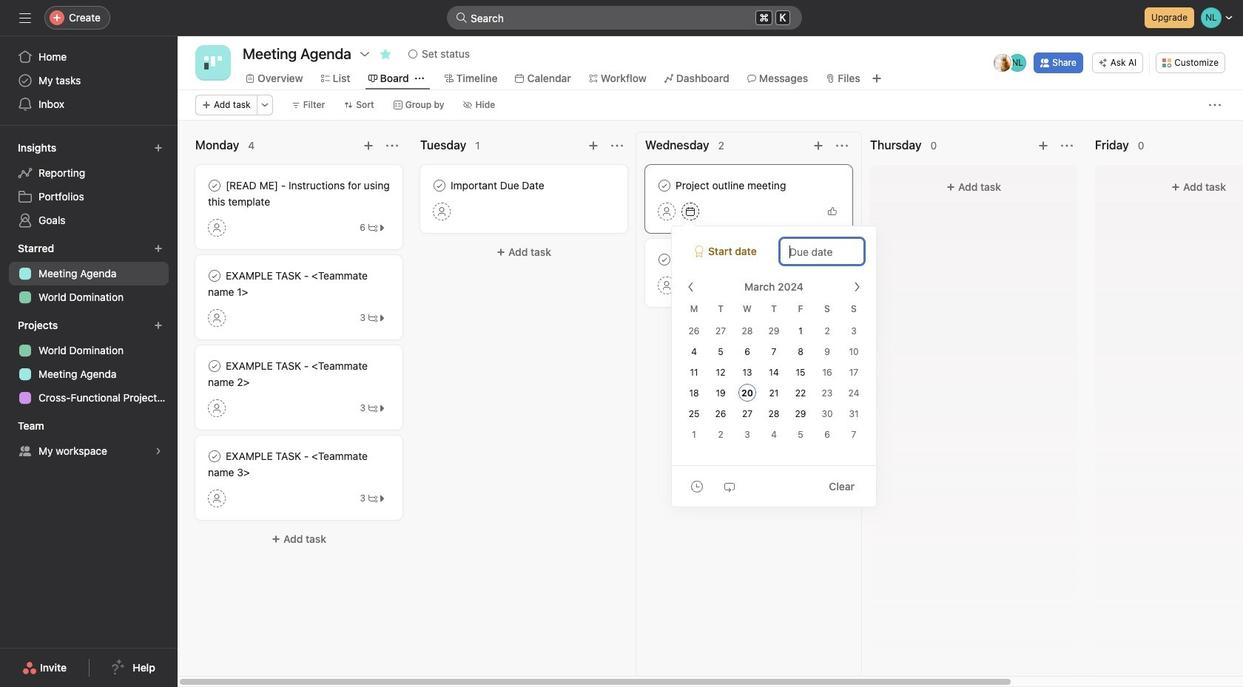 Task type: locate. For each thing, give the bounding box(es) containing it.
more section actions image for first add task image from right
[[1062, 140, 1073, 152]]

0 horizontal spatial add task image
[[588, 140, 600, 152]]

more section actions image
[[386, 140, 398, 152], [836, 140, 848, 152], [1062, 140, 1073, 152]]

1 horizontal spatial mark complete checkbox
[[431, 177, 449, 195]]

mark complete image
[[206, 177, 224, 195], [431, 177, 449, 195], [656, 177, 674, 195], [656, 251, 674, 269]]

Mark complete checkbox
[[431, 177, 449, 195], [656, 251, 674, 269], [206, 358, 224, 375]]

2 horizontal spatial more section actions image
[[1062, 140, 1073, 152]]

mark complete image
[[206, 267, 224, 285], [206, 358, 224, 375], [206, 448, 224, 466]]

0 horizontal spatial more section actions image
[[386, 140, 398, 152]]

previous month image
[[685, 281, 697, 293]]

insights element
[[0, 135, 178, 235]]

None field
[[447, 6, 802, 30]]

tab actions image
[[415, 74, 424, 83]]

next month image
[[851, 281, 863, 293]]

new insights image
[[154, 144, 163, 152]]

3 more section actions image from the left
[[1062, 140, 1073, 152]]

0 horizontal spatial more actions image
[[260, 101, 269, 110]]

add task image
[[363, 140, 375, 152]]

2 vertical spatial mark complete checkbox
[[206, 358, 224, 375]]

1 horizontal spatial more section actions image
[[836, 140, 848, 152]]

remove from starred image
[[380, 48, 392, 60]]

2 vertical spatial mark complete image
[[206, 448, 224, 466]]

1 horizontal spatial add task image
[[813, 140, 825, 152]]

Search tasks, projects, and more text field
[[447, 6, 802, 30]]

more section actions image for add task icon
[[386, 140, 398, 152]]

2 horizontal spatial add task image
[[1038, 140, 1050, 152]]

0 vertical spatial mark complete image
[[206, 267, 224, 285]]

show options image
[[359, 48, 371, 60]]

more section actions image for 2nd add task image
[[836, 140, 848, 152]]

add items to starred image
[[154, 244, 163, 253]]

Mark complete checkbox
[[206, 177, 224, 195], [656, 177, 674, 195], [206, 267, 224, 285], [206, 448, 224, 466]]

starred element
[[0, 235, 178, 312]]

add task image
[[588, 140, 600, 152], [813, 140, 825, 152], [1038, 140, 1050, 152]]

2 more section actions image from the left
[[836, 140, 848, 152]]

hide sidebar image
[[19, 12, 31, 24]]

more actions image
[[1210, 99, 1221, 111], [260, 101, 269, 110]]

projects element
[[0, 312, 178, 413]]

1 more section actions image from the left
[[386, 140, 398, 152]]

2 horizontal spatial mark complete checkbox
[[656, 251, 674, 269]]

global element
[[0, 36, 178, 125]]

1 vertical spatial mark complete image
[[206, 358, 224, 375]]



Task type: vqa. For each thing, say whether or not it's contained in the screenshot.
Remove from starred IMAGE
yes



Task type: describe. For each thing, give the bounding box(es) containing it.
see details, my workspace image
[[154, 447, 163, 456]]

1 vertical spatial mark complete checkbox
[[656, 251, 674, 269]]

prominent image
[[456, 12, 468, 24]]

3 mark complete image from the top
[[206, 448, 224, 466]]

2 mark complete image from the top
[[206, 358, 224, 375]]

board image
[[204, 54, 222, 72]]

teams element
[[0, 413, 178, 466]]

1 horizontal spatial more actions image
[[1210, 99, 1221, 111]]

Due date text field
[[780, 238, 865, 265]]

more section actions image
[[611, 140, 623, 152]]

mark complete image for 1st add task image from left
[[431, 177, 449, 195]]

2 add task image from the left
[[813, 140, 825, 152]]

1 add task image from the left
[[588, 140, 600, 152]]

0 horizontal spatial mark complete checkbox
[[206, 358, 224, 375]]

1 mark complete image from the top
[[206, 267, 224, 285]]

new project or portfolio image
[[154, 321, 163, 330]]

3 add task image from the left
[[1038, 140, 1050, 152]]

set to repeat image
[[724, 481, 736, 493]]

0 vertical spatial mark complete checkbox
[[431, 177, 449, 195]]

mark complete image for 2nd add task image
[[656, 177, 674, 195]]

mark complete image for add task icon
[[206, 177, 224, 195]]

0 likes. click to like this task image
[[828, 207, 837, 216]]

add tab image
[[871, 73, 883, 84]]

add time image
[[691, 481, 703, 493]]



